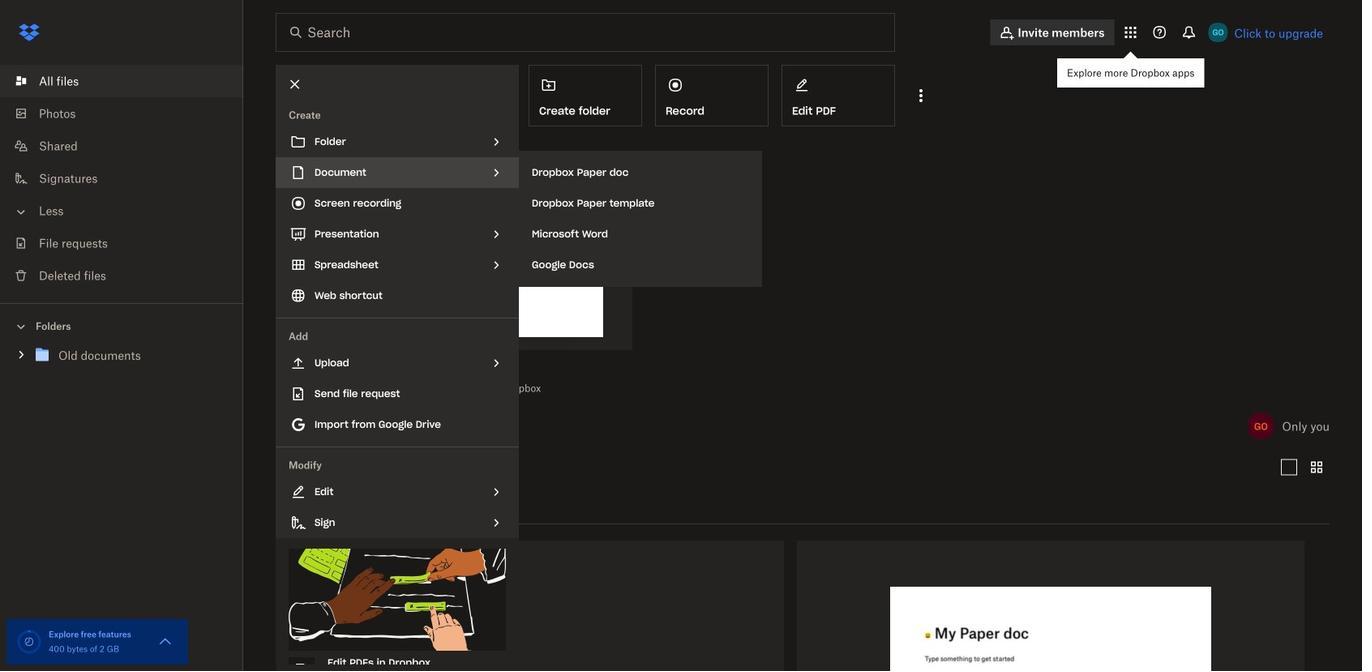 Task type: vqa. For each thing, say whether or not it's contained in the screenshot.
Less image
yes



Task type: locate. For each thing, give the bounding box(es) containing it.
menu
[[276, 65, 519, 671], [519, 151, 762, 287]]

less image
[[13, 204, 29, 220]]

folder, old documents row
[[277, 541, 784, 671]]

list
[[0, 55, 243, 303]]

menu item
[[276, 127, 519, 157], [276, 157, 519, 188], [276, 188, 519, 219], [276, 219, 519, 250], [276, 250, 519, 281], [276, 281, 519, 311], [276, 348, 519, 379], [276, 379, 519, 410], [276, 410, 519, 440], [276, 477, 519, 508], [276, 508, 519, 538], [289, 651, 506, 671]]

list item
[[0, 65, 243, 97]]



Task type: describe. For each thing, give the bounding box(es) containing it.
dropbox image
[[13, 16, 45, 49]]

file, _ my paper doc.paper row
[[797, 541, 1305, 671]]

close image
[[281, 71, 309, 98]]



